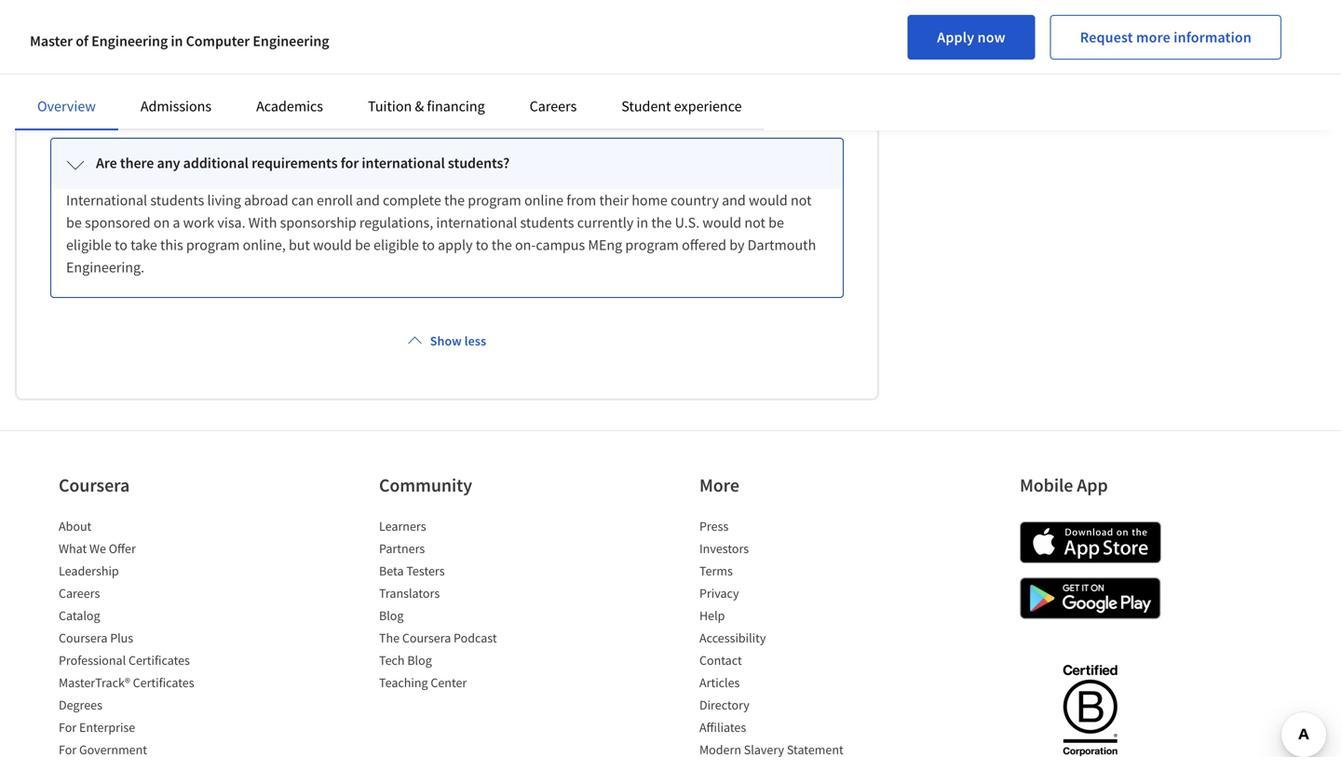 Task type: vqa. For each thing, say whether or not it's contained in the screenshot.
"helpful" within This is helpful (7) button
no



Task type: describe. For each thing, give the bounding box(es) containing it.
the down australia,
[[680, 74, 701, 93]]

u.s. down germany,
[[117, 97, 141, 115]]

a for work
[[173, 213, 180, 232]]

meng
[[588, 235, 623, 254]]

zealand,
[[429, 74, 483, 93]]

more
[[700, 474, 740, 497]]

overview
[[37, 97, 96, 116]]

affiliates
[[700, 719, 747, 736]]

apply
[[438, 235, 473, 254]]

tech
[[379, 652, 405, 669]]

are there any additional requirements for international students?
[[96, 154, 510, 172]]

0 vertical spatial careers
[[530, 97, 577, 116]]

0 horizontal spatial students
[[150, 191, 204, 209]]

international inside dropdown button
[[362, 154, 445, 172]]

careers inside about what we offer leadership careers catalog coursera plus professional certificates mastertrack® certificates degrees for enterprise
[[59, 585, 100, 602]]

for
[[59, 719, 77, 736]]

language proficiency test scores are required for non-u.s. citizens, with the exception of those who are earning or have earned a degree from institutions in the u.s. or canada, or who are from the following countries: australia, canada, denmark, germany, ghana, ireland, the netherlands, new zealand, nigeria, slovenia, and sweden, the united kingdom, and the u.s.
[[66, 30, 809, 115]]

0 horizontal spatial program
[[186, 235, 240, 254]]

1 canada, from the left
[[358, 52, 409, 71]]

0 horizontal spatial from
[[169, 52, 199, 71]]

australia,
[[664, 52, 722, 71]]

2 canada, from the left
[[725, 52, 776, 71]]

coursera for learners partners beta testers translators blog the coursera podcast tech blog teaching center
[[402, 630, 451, 646]]

home
[[632, 191, 668, 209]]

accessibility link
[[700, 630, 766, 646]]

this
[[160, 235, 183, 254]]

community
[[379, 474, 472, 497]]

tuition
[[368, 97, 412, 116]]

master of engineering in computer engineering
[[30, 32, 329, 50]]

accessibility
[[700, 630, 766, 646]]

in inside language proficiency test scores are required for non-u.s. citizens, with the exception of those who are earning or have earned a degree from institutions in the u.s. or canada, or who are from the following countries: australia, canada, denmark, germany, ghana, ireland, the netherlands, new zealand, nigeria, slovenia, and sweden, the united kingdom, and the u.s.
[[276, 52, 288, 71]]

learners link
[[379, 518, 426, 535]]

on
[[154, 213, 170, 232]]

press link
[[700, 518, 729, 535]]

international inside international students living abroad can enroll and complete the program online from their home country and would not be sponsored on a work visa. with sponsorship regulations, international students currently in the u.s. would not be eligible to take this program online, but would be eligible to apply to the on-campus meng program offered by dartmouth engineering.
[[436, 213, 517, 232]]

international
[[66, 191, 147, 209]]

and right "country"
[[722, 191, 746, 209]]

privacy link
[[700, 585, 739, 602]]

and right the enroll
[[356, 191, 380, 209]]

on-
[[515, 235, 536, 254]]

1 to from the left
[[115, 235, 128, 254]]

translators
[[379, 585, 440, 602]]

blog link
[[379, 607, 404, 624]]

the
[[379, 630, 400, 646]]

press
[[700, 518, 729, 535]]

for inside language proficiency test scores are required for non-u.s. citizens, with the exception of those who are earning or have earned a degree from institutions in the u.s. or canada, or who are from the following countries: australia, canada, denmark, germany, ghana, ireland, the netherlands, new zealand, nigeria, slovenia, and sweden, the united kingdom, and the u.s.
[[350, 30, 367, 48]]

0 horizontal spatial are
[[271, 30, 291, 48]]

from inside international students living abroad can enroll and complete the program online from their home country and would not be sponsored on a work visa. with sponsorship regulations, international students currently in the u.s. would not be eligible to take this program online, but would be eligible to apply to the on-campus meng program offered by dartmouth engineering.
[[567, 191, 597, 209]]

and down denmark,
[[66, 97, 90, 115]]

affiliates link
[[700, 719, 747, 736]]

ghana,
[[193, 74, 237, 93]]

overview link
[[37, 97, 96, 116]]

1 horizontal spatial be
[[355, 235, 371, 254]]

degree
[[123, 52, 166, 71]]

1 horizontal spatial who
[[652, 30, 679, 48]]

the right the with
[[511, 30, 532, 48]]

required
[[294, 30, 347, 48]]

experience
[[674, 97, 742, 116]]

coursera for about what we offer leadership careers catalog coursera plus professional certificates mastertrack® certificates degrees for enterprise
[[59, 630, 108, 646]]

testers
[[407, 563, 445, 579]]

learners
[[379, 518, 426, 535]]

professional certificates link
[[59, 652, 190, 669]]

logo of certified b corporation image
[[1052, 654, 1129, 757]]

complete
[[383, 191, 441, 209]]

2 horizontal spatial be
[[769, 213, 784, 232]]

catalog
[[59, 607, 100, 624]]

enterprise
[[79, 719, 135, 736]]

the left on-
[[492, 235, 512, 254]]

2 horizontal spatial are
[[682, 30, 701, 48]]

engineering.
[[66, 258, 145, 276]]

download on the app store image
[[1020, 522, 1162, 563]]

press investors terms privacy help accessibility contact articles directory affiliates
[[700, 518, 766, 736]]

0 vertical spatial certificates
[[129, 652, 190, 669]]

contact link
[[700, 652, 742, 669]]

mobile app
[[1020, 474, 1108, 497]]

online,
[[243, 235, 286, 254]]

information
[[1174, 28, 1252, 47]]

articles link
[[700, 674, 740, 691]]

articles
[[700, 674, 740, 691]]

help link
[[700, 607, 725, 624]]

3 to from the left
[[476, 235, 489, 254]]

requirements
[[252, 154, 338, 172]]

the down home
[[652, 213, 672, 232]]

mastertrack®
[[59, 674, 130, 691]]

1 vertical spatial certificates
[[133, 674, 194, 691]]

student experience
[[622, 97, 742, 116]]

earning
[[704, 30, 752, 48]]

what we offer link
[[59, 540, 136, 557]]

apply now button
[[908, 15, 1036, 60]]

online
[[525, 191, 564, 209]]

those
[[614, 30, 649, 48]]

2 engineering from the left
[[253, 32, 329, 50]]

2 horizontal spatial or
[[755, 30, 768, 48]]

help
[[700, 607, 725, 624]]

sponsored
[[85, 213, 151, 232]]

netherlands,
[[315, 74, 395, 93]]

learners partners beta testers translators blog the coursera podcast tech blog teaching center
[[379, 518, 497, 691]]

0 vertical spatial careers link
[[530, 97, 577, 116]]

master
[[30, 32, 73, 50]]

the down required
[[291, 52, 311, 71]]

coursera plus link
[[59, 630, 133, 646]]

computer
[[186, 32, 250, 50]]

2 horizontal spatial program
[[626, 235, 679, 254]]

less
[[465, 332, 487, 349]]

podcast
[[454, 630, 497, 646]]

catalog link
[[59, 607, 100, 624]]

list item for coursera
[[59, 740, 217, 757]]

1 horizontal spatial are
[[458, 52, 478, 71]]

visa.
[[217, 213, 246, 232]]

list for more
[[700, 517, 858, 757]]

and down countries:
[[597, 74, 621, 93]]

the down are there any additional requirements for international students? dropdown button on the top of the page
[[444, 191, 465, 209]]

offer
[[109, 540, 136, 557]]

u.s. left citizens,
[[399, 30, 424, 48]]

but
[[289, 235, 310, 254]]

0 horizontal spatial not
[[745, 213, 766, 232]]



Task type: locate. For each thing, give the bounding box(es) containing it.
from down the with
[[481, 52, 511, 71]]

1 horizontal spatial not
[[791, 191, 812, 209]]

sweden,
[[624, 74, 677, 93]]

of up earned
[[76, 32, 88, 50]]

international
[[362, 154, 445, 172], [436, 213, 517, 232]]

non-
[[370, 30, 399, 48]]

of
[[598, 30, 611, 48], [76, 32, 88, 50]]

from left "their"
[[567, 191, 597, 209]]

0 horizontal spatial engineering
[[91, 32, 168, 50]]

2 vertical spatial in
[[637, 213, 649, 232]]

who right those
[[652, 30, 679, 48]]

are up zealand,
[[458, 52, 478, 71]]

0 horizontal spatial careers
[[59, 585, 100, 602]]

coursera
[[59, 474, 130, 497], [59, 630, 108, 646], [402, 630, 451, 646]]

0 vertical spatial international
[[362, 154, 445, 172]]

2 horizontal spatial would
[[749, 191, 788, 209]]

1 vertical spatial who
[[428, 52, 455, 71]]

blog up 'the'
[[379, 607, 404, 624]]

living
[[207, 191, 241, 209]]

program
[[468, 191, 522, 209], [186, 235, 240, 254], [626, 235, 679, 254]]

not
[[791, 191, 812, 209], [745, 213, 766, 232]]

for inside dropdown button
[[341, 154, 359, 172]]

regulations,
[[360, 213, 433, 232]]

1 horizontal spatial students
[[520, 213, 574, 232]]

are there any additional requirements for international students? button
[[51, 139, 843, 189]]

1 vertical spatial students
[[520, 213, 574, 232]]

2 horizontal spatial in
[[637, 213, 649, 232]]

professional
[[59, 652, 126, 669]]

be down regulations, in the top left of the page
[[355, 235, 371, 254]]

2 eligible from the left
[[374, 235, 419, 254]]

0 horizontal spatial to
[[115, 235, 128, 254]]

would down the 'sponsorship'
[[313, 235, 352, 254]]

currently
[[577, 213, 634, 232]]

careers link up catalog link
[[59, 585, 100, 602]]

1 horizontal spatial would
[[703, 213, 742, 232]]

mobile
[[1020, 474, 1074, 497]]

certificates down the professional certificates link
[[133, 674, 194, 691]]

show less
[[430, 332, 487, 349]]

international up apply
[[436, 213, 517, 232]]

student
[[622, 97, 671, 116]]

careers down slovenia,
[[530, 97, 577, 116]]

would up dartmouth
[[749, 191, 788, 209]]

dartmouth
[[748, 235, 816, 254]]

teaching
[[379, 674, 428, 691]]

a inside international students living abroad can enroll and complete the program online from their home country and would not be sponsored on a work visa. with sponsorship regulations, international students currently in the u.s. would not be eligible to take this program online, but would be eligible to apply to the on-campus meng program offered by dartmouth engineering.
[[173, 213, 180, 232]]

0 horizontal spatial eligible
[[66, 235, 112, 254]]

request
[[1081, 28, 1134, 47]]

0 vertical spatial not
[[791, 191, 812, 209]]

engineering up 'degree'
[[91, 32, 168, 50]]

language
[[66, 30, 127, 48]]

to left apply
[[422, 235, 435, 254]]

1 horizontal spatial a
[[173, 213, 180, 232]]

2 list from the left
[[379, 517, 538, 696]]

be up dartmouth
[[769, 213, 784, 232]]

to right apply
[[476, 235, 489, 254]]

eligible up the engineering. on the left top
[[66, 235, 112, 254]]

0 horizontal spatial or
[[342, 52, 355, 71]]

to down sponsored
[[115, 235, 128, 254]]

0 vertical spatial a
[[113, 52, 120, 71]]

with
[[249, 213, 277, 232]]

a inside language proficiency test scores are required for non-u.s. citizens, with the exception of those who are earning or have earned a degree from institutions in the u.s. or canada, or who are from the following countries: australia, canada, denmark, germany, ghana, ireland, the netherlands, new zealand, nigeria, slovenia, and sweden, the united kingdom, and the u.s.
[[113, 52, 120, 71]]

program down the students?
[[468, 191, 522, 209]]

united
[[704, 74, 746, 93]]

list containing learners
[[379, 517, 538, 696]]

students?
[[448, 154, 510, 172]]

1 vertical spatial careers link
[[59, 585, 100, 602]]

careers link down slovenia,
[[530, 97, 577, 116]]

u.s.
[[399, 30, 424, 48], [314, 52, 339, 71], [117, 97, 141, 115], [675, 213, 700, 232]]

offered
[[682, 235, 727, 254]]

0 horizontal spatial list item
[[59, 740, 217, 757]]

0 vertical spatial for
[[350, 30, 367, 48]]

0 horizontal spatial careers link
[[59, 585, 100, 602]]

are up australia,
[[682, 30, 701, 48]]

show less button
[[400, 324, 494, 358]]

u.s. inside international students living abroad can enroll and complete the program online from their home country and would not be sponsored on a work visa. with sponsorship regulations, international students currently in the u.s. would not be eligible to take this program online, but would be eligible to apply to the on-campus meng program offered by dartmouth engineering.
[[675, 213, 700, 232]]

program down the work
[[186, 235, 240, 254]]

sponsorship
[[280, 213, 357, 232]]

0 horizontal spatial be
[[66, 213, 82, 232]]

work
[[183, 213, 215, 232]]

who down citizens,
[[428, 52, 455, 71]]

list item down affiliates
[[700, 740, 858, 757]]

any
[[157, 154, 180, 172]]

are right scores in the left top of the page
[[271, 30, 291, 48]]

1 list from the left
[[59, 517, 217, 757]]

or
[[755, 30, 768, 48], [342, 52, 355, 71], [412, 52, 425, 71]]

have
[[771, 30, 801, 48]]

1 horizontal spatial canada,
[[725, 52, 776, 71]]

coursera inside learners partners beta testers translators blog the coursera podcast tech blog teaching center
[[402, 630, 451, 646]]

2 to from the left
[[422, 235, 435, 254]]

a right on
[[173, 213, 180, 232]]

for left non-
[[350, 30, 367, 48]]

0 horizontal spatial list
[[59, 517, 217, 757]]

germany,
[[130, 74, 190, 93]]

for
[[350, 30, 367, 48], [341, 154, 359, 172]]

or left the have
[[755, 30, 768, 48]]

get it on google play image
[[1020, 577, 1162, 619]]

0 vertical spatial would
[[749, 191, 788, 209]]

2 vertical spatial would
[[313, 235, 352, 254]]

careers up catalog link
[[59, 585, 100, 602]]

additional
[[183, 154, 249, 172]]

1 vertical spatial in
[[276, 52, 288, 71]]

1 list item from the left
[[59, 740, 217, 757]]

financing
[[427, 97, 485, 116]]

to
[[115, 235, 128, 254], [422, 235, 435, 254], [476, 235, 489, 254]]

1 horizontal spatial program
[[468, 191, 522, 209]]

not up by
[[745, 213, 766, 232]]

coursera down catalog link
[[59, 630, 108, 646]]

a left 'degree'
[[113, 52, 120, 71]]

canada, down non-
[[358, 52, 409, 71]]

not up dartmouth
[[791, 191, 812, 209]]

1 horizontal spatial careers
[[530, 97, 577, 116]]

canada,
[[358, 52, 409, 71], [725, 52, 776, 71]]

terms
[[700, 563, 733, 579]]

0 vertical spatial in
[[171, 32, 183, 50]]

request more information
[[1081, 28, 1252, 47]]

the down denmark,
[[93, 97, 114, 115]]

list item for more
[[700, 740, 858, 757]]

0 horizontal spatial would
[[313, 235, 352, 254]]

0 horizontal spatial a
[[113, 52, 120, 71]]

or up new
[[412, 52, 425, 71]]

1 horizontal spatial careers link
[[530, 97, 577, 116]]

1 vertical spatial a
[[173, 213, 180, 232]]

abroad
[[244, 191, 289, 209]]

1 horizontal spatial blog
[[407, 652, 432, 669]]

eligible down regulations, in the top left of the page
[[374, 235, 419, 254]]

investors
[[700, 540, 749, 557]]

test
[[202, 30, 225, 48]]

coursera up about
[[59, 474, 130, 497]]

the up nigeria,
[[514, 52, 535, 71]]

0 horizontal spatial who
[[428, 52, 455, 71]]

tech blog link
[[379, 652, 432, 669]]

the coursera podcast link
[[379, 630, 497, 646]]

for enterprise link
[[59, 719, 135, 736]]

investors link
[[700, 540, 749, 557]]

nigeria,
[[486, 74, 534, 93]]

the up academics
[[291, 74, 312, 93]]

the
[[511, 30, 532, 48], [291, 52, 311, 71], [514, 52, 535, 71], [291, 74, 312, 93], [680, 74, 701, 93], [93, 97, 114, 115], [444, 191, 465, 209], [652, 213, 672, 232], [492, 235, 512, 254]]

degrees
[[59, 697, 102, 713]]

coursera inside about what we offer leadership careers catalog coursera plus professional certificates mastertrack® certificates degrees for enterprise
[[59, 630, 108, 646]]

students
[[150, 191, 204, 209], [520, 213, 574, 232]]

international up complete in the left of the page
[[362, 154, 445, 172]]

academics
[[256, 97, 323, 116]]

u.s. down required
[[314, 52, 339, 71]]

in up 'ireland,'
[[276, 52, 288, 71]]

of left those
[[598, 30, 611, 48]]

with
[[481, 30, 508, 48]]

3 list from the left
[[700, 517, 858, 757]]

mastertrack® certificates link
[[59, 674, 194, 691]]

1 horizontal spatial engineering
[[253, 32, 329, 50]]

u.s. down "country"
[[675, 213, 700, 232]]

list containing press
[[700, 517, 858, 757]]

in left test
[[171, 32, 183, 50]]

list for coursera
[[59, 517, 217, 757]]

slovenia,
[[537, 74, 594, 93]]

would up by
[[703, 213, 742, 232]]

0 vertical spatial students
[[150, 191, 204, 209]]

1 horizontal spatial list item
[[700, 740, 858, 757]]

2 horizontal spatial to
[[476, 235, 489, 254]]

coursera up tech blog link
[[402, 630, 451, 646]]

a
[[113, 52, 120, 71], [173, 213, 180, 232]]

0 horizontal spatial blog
[[379, 607, 404, 624]]

in inside international students living abroad can enroll and complete the program online from their home country and would not be sponsored on a work visa. with sponsorship regulations, international students currently in the u.s. would not be eligible to take this program online, but would be eligible to apply to the on-campus meng program offered by dartmouth engineering.
[[637, 213, 649, 232]]

students up on
[[150, 191, 204, 209]]

are
[[271, 30, 291, 48], [682, 30, 701, 48], [458, 52, 478, 71]]

1 horizontal spatial list
[[379, 517, 538, 696]]

0 vertical spatial blog
[[379, 607, 404, 624]]

students down the online
[[520, 213, 574, 232]]

certificates up the mastertrack® certificates link on the bottom of page
[[129, 652, 190, 669]]

proficiency
[[130, 30, 199, 48]]

there
[[120, 154, 154, 172]]

list
[[59, 517, 217, 757], [379, 517, 538, 696], [700, 517, 858, 757]]

1 vertical spatial international
[[436, 213, 517, 232]]

engineering up 'ireland,'
[[253, 32, 329, 50]]

about
[[59, 518, 92, 535]]

1 horizontal spatial eligible
[[374, 235, 419, 254]]

1 vertical spatial careers
[[59, 585, 100, 602]]

about link
[[59, 518, 92, 535]]

denmark,
[[66, 74, 127, 93]]

directory link
[[700, 697, 750, 713]]

degrees link
[[59, 697, 102, 713]]

1 vertical spatial would
[[703, 213, 742, 232]]

1 vertical spatial for
[[341, 154, 359, 172]]

plus
[[110, 630, 133, 646]]

or up netherlands,
[[342, 52, 355, 71]]

1 horizontal spatial to
[[422, 235, 435, 254]]

1 horizontal spatial or
[[412, 52, 425, 71]]

show
[[430, 332, 462, 349]]

2 horizontal spatial list
[[700, 517, 858, 757]]

leadership link
[[59, 563, 119, 579]]

contact
[[700, 652, 742, 669]]

1 engineering from the left
[[91, 32, 168, 50]]

privacy
[[700, 585, 739, 602]]

terms link
[[700, 563, 733, 579]]

list for community
[[379, 517, 538, 696]]

1 eligible from the left
[[66, 235, 112, 254]]

0 horizontal spatial in
[[171, 32, 183, 50]]

blog up teaching center link
[[407, 652, 432, 669]]

in down home
[[637, 213, 649, 232]]

leadership
[[59, 563, 119, 579]]

a for degree
[[113, 52, 120, 71]]

of inside language proficiency test scores are required for non-u.s. citizens, with the exception of those who are earning or have earned a degree from institutions in the u.s. or canada, or who are from the following countries: australia, canada, denmark, germany, ghana, ireland, the netherlands, new zealand, nigeria, slovenia, and sweden, the united kingdom, and the u.s.
[[598, 30, 611, 48]]

2 horizontal spatial from
[[567, 191, 597, 209]]

2 list item from the left
[[700, 740, 858, 757]]

1 vertical spatial not
[[745, 213, 766, 232]]

0 horizontal spatial canada,
[[358, 52, 409, 71]]

list item
[[59, 740, 217, 757], [700, 740, 858, 757]]

for up the enroll
[[341, 154, 359, 172]]

teaching center link
[[379, 674, 467, 691]]

1 horizontal spatial of
[[598, 30, 611, 48]]

1 vertical spatial blog
[[407, 652, 432, 669]]

program down home
[[626, 235, 679, 254]]

canada, down earning
[[725, 52, 776, 71]]

admissions
[[141, 97, 212, 116]]

countries:
[[598, 52, 661, 71]]

0 vertical spatial who
[[652, 30, 679, 48]]

partners link
[[379, 540, 425, 557]]

be down 'international'
[[66, 213, 82, 232]]

list containing about
[[59, 517, 217, 757]]

from down master of engineering in computer engineering
[[169, 52, 199, 71]]

1 horizontal spatial in
[[276, 52, 288, 71]]

0 horizontal spatial of
[[76, 32, 88, 50]]

country
[[671, 191, 719, 209]]

list item down enterprise
[[59, 740, 217, 757]]

1 horizontal spatial from
[[481, 52, 511, 71]]

translators link
[[379, 585, 440, 602]]

about what we offer leadership careers catalog coursera plus professional certificates mastertrack® certificates degrees for enterprise
[[59, 518, 194, 736]]



